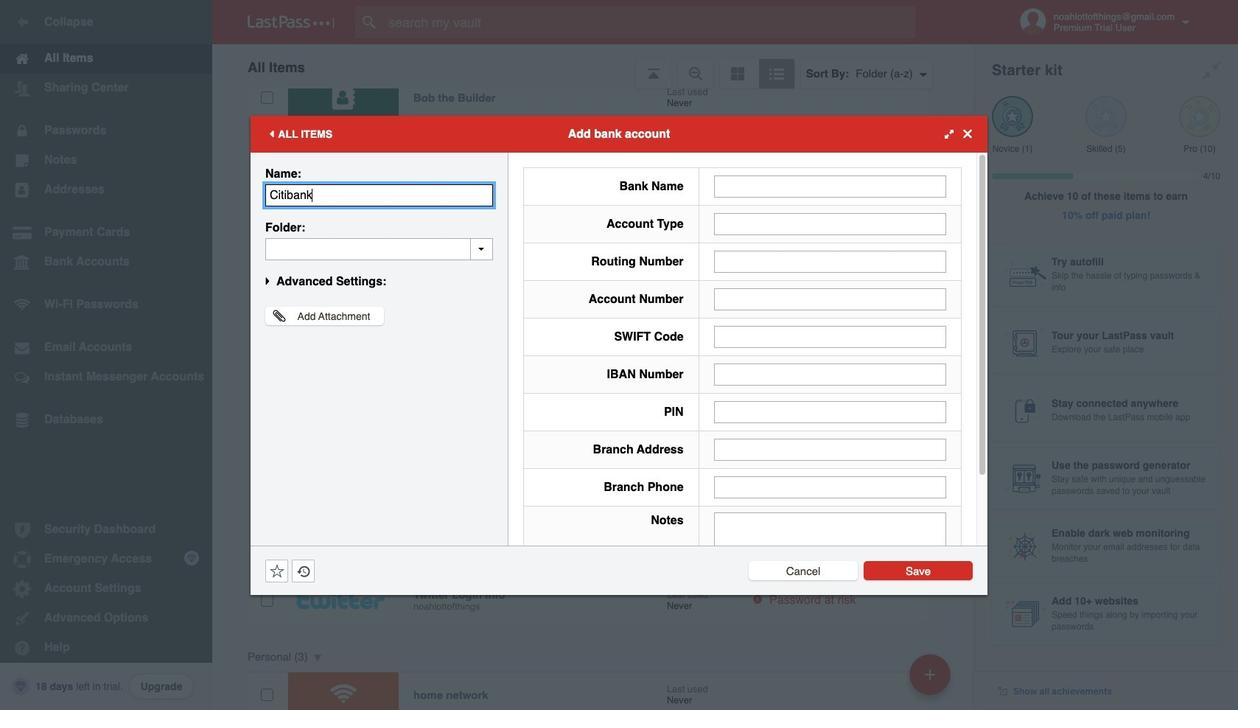 Task type: vqa. For each thing, say whether or not it's contained in the screenshot.
search my received shares text box
no



Task type: describe. For each thing, give the bounding box(es) containing it.
main navigation navigation
[[0, 0, 212, 710]]

Search search field
[[355, 6, 944, 38]]

new item navigation
[[905, 650, 960, 710]]



Task type: locate. For each thing, give the bounding box(es) containing it.
lastpass image
[[248, 15, 335, 29]]

None text field
[[265, 184, 493, 206], [265, 238, 493, 260], [714, 326, 947, 348], [714, 401, 947, 423], [714, 438, 947, 460], [714, 512, 947, 603], [265, 184, 493, 206], [265, 238, 493, 260], [714, 326, 947, 348], [714, 401, 947, 423], [714, 438, 947, 460], [714, 512, 947, 603]]

None text field
[[714, 175, 947, 197], [714, 213, 947, 235], [714, 250, 947, 272], [714, 288, 947, 310], [714, 363, 947, 385], [714, 476, 947, 498], [714, 175, 947, 197], [714, 213, 947, 235], [714, 250, 947, 272], [714, 288, 947, 310], [714, 363, 947, 385], [714, 476, 947, 498]]

search my vault text field
[[355, 6, 944, 38]]

vault options navigation
[[212, 44, 975, 88]]

dialog
[[251, 115, 988, 613]]

new item image
[[925, 669, 936, 679]]



